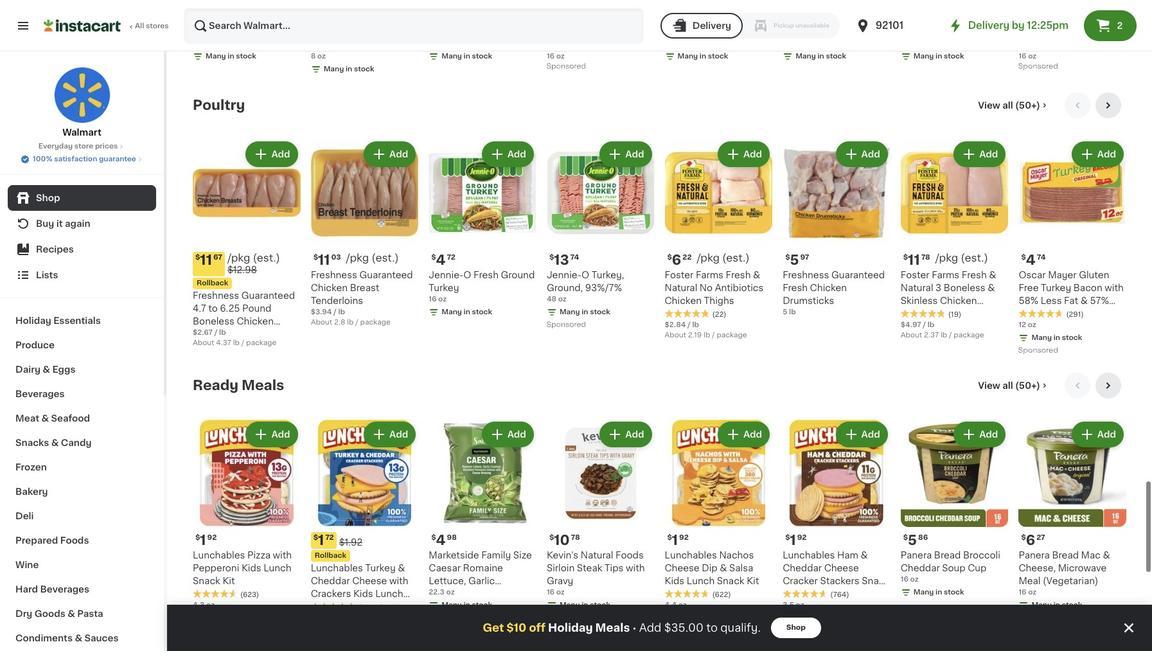 Task type: vqa. For each thing, say whether or not it's contained in the screenshot.
$ 5 86
yes



Task type: locate. For each thing, give the bounding box(es) containing it.
many in stock
[[206, 53, 256, 60], [442, 53, 492, 60], [678, 53, 729, 60], [796, 53, 847, 60], [914, 53, 965, 60], [324, 66, 374, 73], [442, 309, 492, 316], [560, 309, 611, 316], [1032, 334, 1083, 341], [914, 589, 965, 596], [442, 601, 492, 609], [560, 601, 611, 609], [1032, 601, 1083, 609]]

cottage
[[1019, 28, 1056, 37]]

chicken up (19)
[[940, 296, 977, 305]]

$11.67 per package (estimated) original price: $12.98 element
[[193, 252, 301, 277]]

1 horizontal spatial boneless
[[944, 283, 986, 292]]

chicken inside foster farms fresh & natural no antibiotics chicken thighs
[[665, 296, 702, 305]]

1 foster from the left
[[665, 271, 694, 280]]

boneless right 3
[[944, 283, 986, 292]]

0 horizontal spatial boneless
[[193, 317, 235, 326]]

mexican inside product group
[[571, 2, 609, 11]]

great inside great value cheese, finely shredded, fiesta blend 8 oz
[[193, 2, 218, 11]]

1 horizontal spatial four
[[547, 15, 567, 24]]

(est.) up $12.98
[[253, 253, 280, 263]]

about inside $2.67 / lb about 4.37 lb / package
[[193, 340, 214, 347]]

turkey down $ 4 72
[[429, 283, 459, 292]]

to right $35.00
[[707, 623, 718, 633]]

1 horizontal spatial natural
[[665, 283, 698, 292]]

$ left the 27
[[1022, 534, 1026, 541]]

0 horizontal spatial delivery
[[693, 21, 732, 30]]

value for jack
[[929, 2, 953, 11]]

add button for jennie-o fresh ground turkey
[[483, 143, 533, 166]]

2 horizontal spatial family
[[1083, 2, 1113, 11]]

shredded inside the great value fiesta blend monterey jack, cheddar, queso quesadilla and asadero finely shredded cheese
[[665, 66, 709, 75]]

$ inside $ 1 72
[[313, 534, 318, 541]]

1 vertical spatial boneless
[[193, 317, 235, 326]]

all
[[1003, 101, 1014, 110], [1003, 381, 1014, 390]]

shredded, inside great value cheese, finely shredded, mozzarella
[[812, 15, 859, 24]]

chicken down pound
[[237, 317, 274, 326]]

panera bread broccoli cheddar soup cup 16 oz
[[901, 551, 1001, 583]]

0 horizontal spatial 6
[[672, 253, 682, 267]]

jack,
[[740, 15, 763, 24]]

1 horizontal spatial jennie-
[[547, 271, 582, 280]]

qualify.
[[721, 623, 761, 633]]

monterey for queso
[[693, 15, 737, 24]]

foods up tips
[[616, 551, 644, 560]]

78 for 11
[[922, 254, 931, 261]]

great inside the great value fiesta blend monterey jack, cheddar, queso quesadilla and asadero finely shredded cheese
[[665, 2, 690, 11]]

2 o from the left
[[582, 271, 590, 280]]

1 view all (50+) button from the top
[[973, 93, 1055, 119]]

kids down pizza
[[242, 564, 261, 573]]

monterey inside the great value fiesta blend monterey jack, cheddar, queso quesadilla and asadero finely shredded cheese
[[693, 15, 737, 24]]

0 vertical spatial view
[[979, 101, 1001, 110]]

blend up (611)
[[371, 15, 397, 24]]

2 jennie- from the left
[[547, 271, 582, 280]]

1 horizontal spatial bread
[[1053, 551, 1079, 560]]

2 vertical spatial family
[[482, 551, 511, 560]]

5 down drumsticks
[[783, 309, 788, 316]]

foster inside foster farms fresh & natural 3 boneless & skinless chicken breast fillets
[[901, 271, 930, 280]]

2 horizontal spatial 5
[[908, 533, 917, 547]]

100%
[[33, 156, 52, 163]]

lb right 2.8
[[347, 319, 354, 326]]

lunchables inside lunchables pizza with pepperoni kids lunch snack kit
[[193, 551, 245, 560]]

1 vertical spatial all
[[1003, 381, 1014, 390]]

add for freshness guaranteed chicken breast tenderloins
[[390, 150, 408, 159]]

1 bread from the left
[[935, 551, 961, 560]]

11
[[200, 253, 212, 267], [318, 253, 330, 267], [908, 253, 920, 267]]

2 view from the top
[[979, 381, 1001, 390]]

produce link
[[8, 333, 156, 357]]

1 value from the left
[[221, 2, 245, 11]]

many in stock down jennie-o fresh ground turkey 16 oz
[[442, 309, 492, 316]]

Search field
[[185, 9, 643, 42]]

to right 4.7
[[208, 304, 218, 313]]

with
[[1096, 28, 1115, 37], [1105, 283, 1124, 292], [273, 551, 292, 560], [626, 564, 645, 573], [389, 576, 409, 585], [850, 589, 869, 598]]

1 left $1.92
[[318, 533, 324, 547]]

caesar
[[429, 564, 461, 573], [429, 628, 461, 637]]

package for $2.84 / lb about 2.19 lb / package
[[717, 332, 747, 339]]

16 oz for kraft mexican style four cheese blend shredded cheese
[[547, 53, 565, 60]]

turkey down the $1.72 original price: $1.92 element
[[365, 564, 396, 573]]

0 vertical spatial (50+)
[[1016, 101, 1041, 110]]

4 great from the left
[[901, 2, 927, 11]]

/ up "2.37"
[[923, 321, 926, 328]]

78 inside $ 10 78
[[571, 534, 580, 541]]

0 horizontal spatial natural
[[581, 551, 614, 560]]

10
[[554, 533, 570, 547]]

2 foster from the left
[[901, 271, 930, 280]]

store
[[74, 143, 93, 150]]

1 horizontal spatial kraft mexican style four cheese blend shredded cheese
[[547, 2, 635, 37]]

0 horizontal spatial o
[[464, 271, 472, 280]]

6 for $ 6 27
[[1026, 533, 1036, 547]]

1 vertical spatial shop
[[787, 624, 806, 631]]

kraft mexican style four cheese blend shredded cheese
[[311, 2, 399, 37], [547, 2, 635, 37]]

24 ct
[[429, 40, 447, 47]]

blend up cheddar,
[[665, 15, 691, 24]]

natural inside foster farms fresh & natural 3 boneless & skinless chicken breast fillets
[[901, 283, 934, 292]]

freshness for chicken
[[783, 271, 830, 280]]

freshness inside freshness guaranteed 4.7 to 6.25 pound boneless chicken breasts family pack
[[193, 291, 239, 300]]

0 horizontal spatial kraft mexican style four cheese blend shredded cheese
[[311, 2, 399, 37]]

$ left $1.92
[[313, 534, 318, 541]]

lunchables up the cracker
[[783, 551, 835, 560]]

finely inside great value cheese, finely shredded, mozzarella
[[783, 15, 810, 24]]

2 shredded, from the left
[[812, 15, 859, 24]]

0 horizontal spatial 8
[[193, 40, 198, 47]]

mexican for (611)
[[335, 2, 373, 11]]

1 horizontal spatial o
[[582, 271, 590, 280]]

product group containing 13
[[547, 139, 655, 332]]

$2.67
[[193, 329, 213, 336]]

fresh for lb
[[783, 283, 808, 292]]

dip
[[702, 564, 718, 573]]

less
[[1041, 296, 1062, 305], [1019, 309, 1040, 318]]

view all (50+) for 4
[[979, 101, 1041, 110]]

shop down vanilla
[[787, 624, 806, 631]]

0 vertical spatial breast
[[350, 283, 380, 292]]

$ 1 92 up lunchables nachos cheese dip & salsa kids lunch snack kit
[[668, 533, 689, 547]]

sponsored badge image
[[547, 63, 586, 70], [1019, 63, 1058, 70], [547, 321, 586, 328], [1019, 347, 1058, 354], [547, 614, 586, 621]]

many down sliced
[[914, 53, 934, 60]]

foster for 6
[[665, 271, 694, 280]]

4
[[436, 253, 446, 267], [1026, 253, 1036, 267], [436, 533, 446, 547]]

3.5 oz
[[783, 601, 805, 609]]

1 16 oz from the left
[[547, 53, 565, 60]]

1 kraft mexican style four cheese blend shredded cheese from the left
[[311, 2, 399, 37]]

value inside great value cheese, finely shredded, mozzarella
[[811, 2, 835, 11]]

1 four from the left
[[311, 15, 331, 24]]

1 view from the top
[[979, 101, 1001, 110]]

stock down soup
[[944, 589, 965, 596]]

deli inside great value colby & monterey jack deli style sliced cheese
[[971, 15, 989, 24]]

1 (est.) from the left
[[253, 253, 280, 263]]

fresh left ground on the top of the page
[[474, 271, 499, 280]]

snack up (622)
[[717, 576, 745, 585]]

add button for freshness guaranteed chicken breast tenderloins
[[365, 143, 415, 166]]

/pkg inside $ 11 67 /pkg (est.) $12.98
[[227, 253, 250, 263]]

1 shredded, from the left
[[222, 15, 269, 24]]

kevin's
[[547, 551, 579, 560]]

72 up jennie-o fresh ground turkey 16 oz
[[447, 254, 456, 261]]

many in stock up the pepper
[[442, 601, 492, 609]]

78 inside $ 11 78
[[922, 254, 931, 261]]

product group containing 10
[[547, 419, 655, 625]]

package down pack
[[246, 340, 277, 347]]

value inside great value cheese, finely shredded, fiesta blend 8 oz
[[221, 2, 245, 11]]

/pkg inside $11.03 per package (estimated) element
[[346, 253, 369, 263]]

2 kraft from the left
[[429, 2, 451, 11]]

2 horizontal spatial cheddar
[[901, 564, 940, 573]]

many in stock down quesadilla
[[678, 53, 729, 60]]

74 right 13
[[571, 254, 579, 261]]

2 monterey from the left
[[901, 15, 945, 24]]

2 1 from the left
[[318, 533, 324, 547]]

fillets
[[933, 309, 959, 318]]

1 horizontal spatial turkey
[[429, 283, 459, 292]]

2 /pkg from the left
[[346, 253, 369, 263]]

in
[[228, 53, 234, 60], [464, 53, 470, 60], [700, 53, 707, 60], [818, 53, 825, 60], [936, 53, 943, 60], [346, 66, 352, 73], [464, 309, 470, 316], [582, 309, 589, 316], [1054, 334, 1061, 341], [936, 589, 943, 596], [464, 601, 470, 609], [582, 601, 589, 609], [1054, 601, 1061, 609]]

bakery
[[15, 487, 48, 496]]

0 horizontal spatial kraft
[[311, 2, 333, 11]]

1 horizontal spatial /pkg (est.)
[[697, 253, 750, 263]]

0 horizontal spatial family
[[230, 330, 259, 339]]

bread for 6
[[1053, 551, 1079, 560]]

(est.) for $ 6 22
[[723, 253, 750, 263]]

kraft
[[311, 2, 333, 11], [429, 2, 451, 11], [547, 2, 569, 11]]

pepperoni
[[193, 564, 239, 573]]

kraft inside product group
[[547, 2, 569, 11]]

1 horizontal spatial 78
[[922, 254, 931, 261]]

guaranteed for freshness guaranteed 4.7 to 6.25 pound boneless chicken breasts family pack
[[242, 291, 295, 300]]

add button for panera bread broccoli cheddar soup cup
[[955, 423, 1005, 446]]

2.37
[[924, 332, 939, 339]]

2 horizontal spatial guaranteed
[[832, 271, 885, 280]]

0 horizontal spatial 16 oz
[[547, 53, 565, 60]]

add button for freshness guaranteed 4.7 to 6.25 pound boneless chicken breasts family pack
[[247, 143, 297, 166]]

0 horizontal spatial four
[[311, 15, 331, 24]]

lunchables up 'pepperoni'
[[193, 551, 245, 560]]

about for $2.84 / lb about 2.19 lb / package
[[665, 332, 687, 339]]

0 vertical spatial 72
[[447, 254, 456, 261]]

kraft mexican style four cheese blend shredded cheese inside product group
[[547, 2, 635, 37]]

add for lunchables turkey & cheddar cheese with crackers kids lunch snack kit
[[390, 430, 408, 439]]

2 horizontal spatial style
[[901, 28, 924, 37]]

3 great from the left
[[783, 2, 808, 11]]

0 horizontal spatial 78
[[571, 534, 580, 541]]

$ left 22
[[668, 254, 672, 261]]

1 vertical spatial 72
[[325, 534, 334, 541]]

0 horizontal spatial freshness
[[193, 291, 239, 300]]

2 horizontal spatial turkey
[[1041, 283, 1072, 292]]

1 (50+) from the top
[[1016, 101, 1041, 110]]

finely
[[193, 15, 220, 24], [783, 15, 810, 24], [705, 54, 732, 63]]

add for lunchables pizza with pepperoni kids lunch snack kit
[[272, 430, 290, 439]]

1 vertical spatial holiday
[[548, 623, 593, 633]]

72 inside $ 1 72
[[325, 534, 334, 541]]

3 kraft from the left
[[547, 2, 569, 11]]

about down $2.84
[[665, 332, 687, 339]]

guaranteed inside freshness guaranteed fresh chicken drumsticks 5 lb
[[832, 271, 885, 280]]

jennie-
[[429, 271, 464, 280], [547, 271, 582, 280]]

about
[[311, 319, 332, 326], [665, 332, 687, 339], [901, 332, 923, 339], [193, 340, 214, 347]]

guaranteed for freshness guaranteed fresh chicken drumsticks 5 lb
[[832, 271, 885, 280]]

$2.84
[[665, 321, 686, 328]]

about inside the $4.97 / lb about 2.37 lb / package
[[901, 332, 923, 339]]

delivery button
[[661, 13, 743, 39]]

rollback for 1
[[315, 552, 346, 559]]

deli down colby
[[971, 15, 989, 24]]

1 horizontal spatial 6
[[1026, 533, 1036, 547]]

(622)
[[713, 591, 731, 598]]

2 bread from the left
[[1053, 551, 1079, 560]]

0 horizontal spatial style
[[376, 2, 399, 11]]

breast down $11.03 per package (estimated) element
[[350, 283, 380, 292]]

all for 6
[[1003, 381, 1014, 390]]

family inside r.w. knudsen family on the go lowfat cottage cheese with 2% milkfat
[[1083, 2, 1113, 11]]

oz
[[199, 40, 208, 47], [676, 40, 684, 47], [317, 53, 326, 60], [557, 53, 565, 60], [1029, 53, 1037, 60], [438, 296, 447, 303], [558, 296, 567, 303], [1028, 321, 1037, 328], [911, 576, 919, 583], [446, 589, 455, 596], [557, 589, 565, 596], [1029, 589, 1037, 596], [206, 601, 215, 609], [679, 601, 687, 609], [796, 601, 805, 609]]

view for 4
[[979, 101, 1001, 110]]

1 $ 1 92 from the left
[[195, 533, 217, 547]]

boneless inside foster farms fresh & natural 3 boneless & skinless chicken breast fillets
[[944, 283, 986, 292]]

ready meals
[[193, 379, 284, 392]]

& up antibiotics
[[753, 271, 761, 280]]

finely inside great value cheese, finely shredded, fiesta blend 8 oz
[[193, 15, 220, 24]]

boneless
[[944, 283, 986, 292], [193, 317, 235, 326]]

turkey
[[429, 283, 459, 292], [1041, 283, 1072, 292], [365, 564, 396, 573]]

natural left no
[[665, 283, 698, 292]]

1 11 from the left
[[200, 253, 212, 267]]

6 left the 27
[[1026, 533, 1036, 547]]

fat
[[1065, 296, 1079, 305]]

view all (50+) down the 2%
[[979, 101, 1041, 110]]

1 horizontal spatial 5
[[790, 253, 799, 267]]

cheese inside kraft american cheese slices
[[499, 2, 533, 11]]

cup
[[968, 564, 987, 573]]

1 horizontal spatial to
[[707, 623, 718, 633]]

2 view all (50+) button from the top
[[973, 373, 1055, 399]]

delivery by 12:25pm
[[969, 21, 1069, 30]]

shop up the buy
[[36, 193, 60, 202]]

0 vertical spatial all
[[1003, 101, 1014, 110]]

foster for 11
[[901, 271, 930, 280]]

foster inside foster farms fresh & natural no antibiotics chicken thighs
[[665, 271, 694, 280]]

fresh for antibiotics
[[726, 271, 751, 280]]

prices
[[95, 143, 118, 150]]

breast inside foster farms fresh & natural 3 boneless & skinless chicken breast fillets
[[901, 309, 930, 318]]

2 farms from the left
[[932, 271, 960, 280]]

$ left 98
[[432, 534, 436, 541]]

1 horizontal spatial deli
[[971, 15, 989, 24]]

0 vertical spatial rollback
[[197, 280, 228, 287]]

3 92 from the left
[[798, 534, 807, 541]]

cheese, inside great value cheese, finely shredded, mozzarella
[[838, 2, 875, 11]]

snacks & candy
[[15, 438, 92, 447]]

1 horizontal spatial kraft
[[429, 2, 451, 11]]

12
[[1019, 321, 1027, 328]]

(22)
[[713, 311, 727, 318]]

/pkg (est.) inside $11.03 per package (estimated) element
[[346, 253, 399, 263]]

(50+) down 12 oz
[[1016, 381, 1041, 390]]

2 kraft mexican style four cheese blend shredded cheese from the left
[[547, 2, 635, 37]]

2 horizontal spatial 11
[[908, 253, 920, 267]]

0 horizontal spatial 72
[[325, 534, 334, 541]]

1 horizontal spatial cheddar
[[783, 564, 822, 573]]

(est.) inside the $11.78 per package (estimated) element
[[961, 253, 989, 263]]

0 horizontal spatial mexican
[[335, 2, 373, 11]]

1 /pkg (est.) from the left
[[346, 253, 399, 263]]

2 11 from the left
[[318, 253, 330, 267]]

$11.78 per package (estimated) element
[[901, 252, 1009, 269]]

2 four from the left
[[547, 15, 567, 24]]

1 horizontal spatial rollback
[[315, 552, 346, 559]]

/pkg for $ 11 78
[[936, 253, 959, 263]]

(50+) for 4
[[1016, 101, 1041, 110]]

blend right stores
[[193, 28, 219, 37]]

add for foster farms fresh & natural no antibiotics chicken thighs
[[744, 150, 763, 159]]

many down 8 oz
[[324, 66, 344, 73]]

$ 1 92 for lunchables nachos cheese dip & salsa kids lunch snack kit
[[668, 533, 689, 547]]

0 horizontal spatial monterey
[[693, 15, 737, 24]]

stock down (vegetarian)
[[1062, 601, 1083, 609]]

3 (est.) from the left
[[723, 253, 750, 263]]

0 vertical spatial family
[[1083, 2, 1113, 11]]

74
[[571, 254, 579, 261], [1037, 254, 1046, 261]]

2 74 from the left
[[1037, 254, 1046, 261]]

fresh up drumsticks
[[783, 283, 808, 292]]

92 for lunchables pizza with pepperoni kids lunch snack kit
[[207, 534, 217, 541]]

0 vertical spatial caesar
[[429, 564, 461, 573]]

$1.72 original price: $1.92 element
[[311, 532, 419, 549]]

jennie- for 4
[[429, 271, 464, 280]]

&
[[985, 2, 992, 11], [753, 271, 761, 280], [990, 271, 997, 280], [988, 283, 995, 292], [1081, 296, 1088, 305], [43, 365, 50, 374], [41, 414, 49, 423], [51, 438, 59, 447], [861, 551, 868, 560], [1103, 551, 1111, 560], [398, 564, 405, 573], [720, 564, 727, 573], [68, 609, 75, 618], [75, 634, 82, 643]]

1 /pkg from the left
[[227, 253, 250, 263]]

0 horizontal spatial jennie-
[[429, 271, 464, 280]]

view for 6
[[979, 381, 1001, 390]]

oz inside panera bread mac & cheese, microwave meal (vegetarian) 16 oz
[[1029, 589, 1037, 596]]

11 inside $11.03 per package (estimated) element
[[318, 253, 330, 267]]

78 for 10
[[571, 534, 580, 541]]

/pkg for $ 6 22
[[697, 253, 720, 263]]

lunchables inside lunchables ham & cheddar cheese cracker stackers snack kit kids lunch with vanilla cookies
[[783, 551, 835, 560]]

add button for freshness guaranteed fresh chicken drumsticks
[[837, 143, 887, 166]]

1 jennie- from the left
[[429, 271, 464, 280]]

0 vertical spatial and
[[715, 41, 733, 50]]

3 /pkg (est.) from the left
[[936, 253, 989, 263]]

0 vertical spatial shop
[[36, 193, 60, 202]]

0 vertical spatial item carousel region
[[193, 93, 1127, 363]]

finely for great value cheese, finely shredded, mozzarella
[[783, 15, 810, 24]]

3 1 from the left
[[672, 533, 678, 547]]

meat
[[15, 414, 39, 423]]

1 kraft from the left
[[311, 2, 333, 11]]

snack down crackers
[[311, 602, 338, 611]]

/pkg (est.) inside $6.22 per package (estimated) element
[[697, 253, 750, 263]]

$ 1 92 for lunchables pizza with pepperoni kids lunch snack kit
[[195, 533, 217, 547]]

chicken inside foster farms fresh & natural 3 boneless & skinless chicken breast fillets
[[940, 296, 977, 305]]

turkey inside jennie-o fresh ground turkey 16 oz
[[429, 283, 459, 292]]

candy
[[61, 438, 92, 447]]

3 /pkg from the left
[[697, 253, 720, 263]]

5 inside freshness guaranteed fresh chicken drumsticks 5 lb
[[783, 309, 788, 316]]

add button for lunchables turkey & cheddar cheese with crackers kids lunch snack kit
[[365, 423, 415, 446]]

kids up 4.4 oz
[[665, 576, 685, 585]]

0 horizontal spatial panera
[[901, 551, 932, 560]]

3 value from the left
[[811, 2, 835, 11]]

o up 93%/7%
[[582, 271, 590, 280]]

cheese, inside panera bread mac & cheese, microwave meal (vegetarian) 16 oz
[[1019, 564, 1056, 573]]

marketside
[[429, 551, 479, 560]]

11 for $ 11 78
[[908, 253, 920, 267]]

view all (50+) button for 4
[[973, 93, 1055, 119]]

great for great value cheese, finely shredded, fiesta blend 8 oz
[[193, 2, 218, 11]]

1 monterey from the left
[[693, 15, 737, 24]]

stackers
[[821, 576, 860, 585]]

crackers
[[311, 589, 351, 598]]

many
[[206, 53, 226, 60], [442, 53, 462, 60], [678, 53, 698, 60], [796, 53, 816, 60], [914, 53, 934, 60], [324, 66, 344, 73], [442, 309, 462, 316], [560, 309, 580, 316], [1032, 334, 1052, 341], [914, 589, 934, 596], [442, 601, 462, 609], [560, 601, 580, 609], [1032, 601, 1052, 609]]

2 all from the top
[[1003, 381, 1014, 390]]

4 value from the left
[[929, 2, 953, 11]]

panera inside panera bread broccoli cheddar soup cup 16 oz
[[901, 551, 932, 560]]

4 1 from the left
[[790, 533, 796, 547]]

11 left the '67'
[[200, 253, 212, 267]]

kraft mexican style four cheese blend shredded cheese up (556)
[[547, 2, 635, 37]]

great value fiesta blend monterey jack, cheddar, queso quesadilla and asadero finely shredded cheese
[[665, 2, 763, 75]]

2 /pkg (est.) from the left
[[697, 253, 750, 263]]

1 horizontal spatial 74
[[1037, 254, 1046, 261]]

1 vertical spatial view
[[979, 381, 1001, 390]]

kit down crackers
[[341, 602, 353, 611]]

5 left "86"
[[908, 533, 917, 547]]

with right (764)
[[850, 589, 869, 598]]

3 11 from the left
[[908, 253, 920, 267]]

/ right 2.19
[[712, 332, 715, 339]]

add for foster farms fresh & natural 3 boneless & skinless chicken breast fillets
[[980, 150, 999, 159]]

pack
[[261, 330, 283, 339]]

lunchables ham & cheddar cheese cracker stackers snack kit kids lunch with vanilla cookies
[[783, 551, 890, 611]]

72 inside $ 4 72
[[447, 254, 456, 261]]

and
[[715, 41, 733, 50], [491, 615, 509, 624]]

2 item carousel region from the top
[[193, 373, 1127, 650]]

shredded inside marketside family size caesar romaine lettuce, garlic croutons, shredded parmesan cheese, black pepper and caesar dressing salad kit
[[475, 589, 520, 598]]

/pkg right 03 on the left of the page
[[346, 253, 369, 263]]

o inside jennie-o turkey, ground, 93%/7% 48 oz
[[582, 271, 590, 280]]

(est.) inside $11.03 per package (estimated) element
[[372, 253, 399, 263]]

5 for freshness guaranteed fresh chicken drumsticks
[[790, 253, 799, 267]]

natural for 6
[[665, 283, 698, 292]]

3 $ 1 92 from the left
[[786, 533, 807, 547]]

kit down salsa
[[747, 576, 759, 585]]

0 vertical spatial view all (50+)
[[979, 101, 1041, 110]]

mexican up (611)
[[335, 2, 373, 11]]

1 vertical spatial 5
[[783, 309, 788, 316]]

1 farms from the left
[[696, 271, 724, 280]]

bread inside panera bread mac & cheese, microwave meal (vegetarian) 16 oz
[[1053, 551, 1079, 560]]

seafood
[[51, 414, 90, 423]]

r.w. knudsen family on the go lowfat cottage cheese with 2% milkfat
[[1019, 2, 1115, 50]]

0 vertical spatial fiesta
[[720, 2, 747, 11]]

stock down sliced
[[944, 53, 965, 60]]

all stores link
[[44, 8, 170, 44]]

4 (est.) from the left
[[961, 253, 989, 263]]

chicken inside freshness guaranteed fresh chicken drumsticks 5 lb
[[810, 283, 847, 292]]

freshness for to
[[193, 291, 239, 300]]

(50+)
[[1016, 101, 1041, 110], [1016, 381, 1041, 390]]

rollback down the '67'
[[197, 280, 228, 287]]

steak
[[577, 564, 603, 573]]

(291)
[[1067, 311, 1084, 318]]

item carousel region
[[193, 93, 1127, 363], [193, 373, 1127, 650]]

$4.97
[[901, 321, 922, 328]]

None search field
[[184, 8, 644, 44]]

guaranteed inside freshness guaranteed chicken breast tenderloins $3.94 / lb about 2.8 lb / package
[[360, 271, 413, 280]]

$ left the 97 on the right of the page
[[786, 254, 790, 261]]

2 mexican from the left
[[571, 2, 609, 11]]

/pkg (est.) right 03 on the left of the page
[[346, 253, 399, 263]]

(est.) inside $ 11 67 /pkg (est.) $12.98
[[253, 253, 280, 263]]

2 16 oz from the left
[[1019, 53, 1037, 60]]

3.5
[[783, 601, 795, 609]]

(20)
[[1067, 43, 1081, 50]]

74 for 13
[[571, 254, 579, 261]]

1 o from the left
[[464, 271, 472, 280]]

with inside "lunchables turkey & cheddar cheese with crackers kids lunch snack kit"
[[389, 576, 409, 585]]

cheddar for 16
[[901, 564, 940, 573]]

0 horizontal spatial shredded,
[[222, 15, 269, 24]]

eggs
[[52, 365, 75, 374]]

& down the $1.72 original price: $1.92 element
[[398, 564, 405, 573]]

farms up 3
[[932, 271, 960, 280]]

03
[[331, 254, 341, 261]]

2 view all (50+) from the top
[[979, 381, 1041, 390]]

kids inside "lunchables turkey & cheddar cheese with crackers kids lunch snack kit"
[[353, 589, 373, 598]]

1 view all (50+) from the top
[[979, 101, 1041, 110]]

1 horizontal spatial monterey
[[901, 15, 945, 24]]

1 vertical spatial meals
[[596, 623, 630, 633]]

kit down 'pepperoni'
[[223, 576, 235, 585]]

1 horizontal spatial foster
[[901, 271, 930, 280]]

11 inside $ 11 67 /pkg (est.) $12.98
[[200, 253, 212, 267]]

/pkg right $ 11 78
[[936, 253, 959, 263]]

garlic
[[469, 576, 495, 585]]

croutons,
[[429, 589, 473, 598]]

4 /pkg from the left
[[936, 253, 959, 263]]

$ inside $ 4 98
[[432, 534, 436, 541]]

0 horizontal spatial and
[[491, 615, 509, 624]]

value inside the great value fiesta blend monterey jack, cheddar, queso quesadilla and asadero finely shredded cheese
[[693, 2, 717, 11]]

2 (50+) from the top
[[1016, 381, 1041, 390]]

1 mexican from the left
[[335, 2, 373, 11]]

2 great from the left
[[665, 2, 690, 11]]

ham
[[838, 551, 859, 560]]

0 horizontal spatial foods
[[60, 536, 89, 545]]

1 item carousel region from the top
[[193, 93, 1127, 363]]

fresh up antibiotics
[[726, 271, 751, 280]]

$ 1 92
[[195, 533, 217, 547], [668, 533, 689, 547], [786, 533, 807, 547]]

1 for lunchables nachos cheese dip & salsa kids lunch snack kit
[[672, 533, 678, 547]]

snack inside lunchables ham & cheddar cheese cracker stackers snack kit kids lunch with vanilla cookies
[[862, 576, 890, 585]]

2 (est.) from the left
[[372, 253, 399, 263]]

turkey for 16
[[429, 283, 459, 292]]

2 horizontal spatial 92
[[798, 534, 807, 541]]

1 horizontal spatial mexican
[[571, 2, 609, 11]]

0 horizontal spatial finely
[[193, 15, 220, 24]]

1 great from the left
[[193, 2, 218, 11]]

mexican for (556)
[[571, 2, 609, 11]]

0 horizontal spatial farms
[[696, 271, 724, 280]]

panera down $ 6 27
[[1019, 551, 1050, 560]]

1 74 from the left
[[571, 254, 579, 261]]

$2.84 / lb about 2.19 lb / package
[[665, 321, 747, 339]]

1 horizontal spatial style
[[612, 2, 635, 11]]

turkey,
[[592, 271, 625, 280]]

jennie- down $ 4 72
[[429, 271, 464, 280]]

6 for $ 6 22
[[672, 253, 682, 267]]

dressing
[[463, 628, 503, 637]]

many in stock down the kevin's natural foods sirloin steak tips with gravy 16 oz
[[560, 601, 611, 609]]

lunch up cookies
[[820, 589, 848, 598]]

2 $ 1 92 from the left
[[668, 533, 689, 547]]

dry goods & pasta link
[[8, 602, 156, 626]]

view all (50+) button for 6
[[973, 373, 1055, 399]]

0 horizontal spatial 92
[[207, 534, 217, 541]]

/pkg (est.) for $ 11 78
[[936, 253, 989, 263]]

1 vertical spatial item carousel region
[[193, 373, 1127, 650]]

family up 4.37
[[230, 330, 259, 339]]

11 for $ 11 03
[[318, 253, 330, 267]]

1 horizontal spatial less
[[1041, 296, 1062, 305]]

lunch up (1.08k)
[[376, 589, 403, 598]]

74 for 4
[[1037, 254, 1046, 261]]

1 caesar from the top
[[429, 564, 461, 573]]

product group containing kraft mexican style four cheese blend shredded cheese
[[547, 0, 655, 74]]

(50+) down the 2%
[[1016, 101, 1041, 110]]

2 horizontal spatial finely
[[783, 15, 810, 24]]

add button
[[247, 143, 297, 166], [365, 143, 415, 166], [483, 143, 533, 166], [601, 143, 651, 166], [719, 143, 769, 166], [837, 143, 887, 166], [955, 143, 1005, 166], [1073, 143, 1123, 166], [247, 423, 297, 446], [365, 423, 415, 446], [483, 423, 533, 446], [601, 423, 651, 446], [719, 423, 769, 446], [837, 423, 887, 446], [955, 423, 1005, 446], [1073, 423, 1123, 446]]

$6.22 per package (estimated) element
[[665, 252, 773, 269]]

style for (611)
[[376, 2, 399, 11]]

family up romaine
[[482, 551, 511, 560]]

0 vertical spatial 78
[[922, 254, 931, 261]]

1 vertical spatial breast
[[901, 309, 930, 318]]

cheddar
[[783, 564, 822, 573], [901, 564, 940, 573], [311, 576, 350, 585]]

by
[[1012, 21, 1025, 30]]

1 92 from the left
[[207, 534, 217, 541]]

farms inside foster farms fresh & natural 3 boneless & skinless chicken breast fillets
[[932, 271, 960, 280]]

4 up oscar
[[1026, 253, 1036, 267]]

92 for lunchables ham & cheddar cheese cracker stackers snack kit kids lunch with vanilla cookies
[[798, 534, 807, 541]]

2
[[1118, 21, 1123, 30]]

holiday inside 'get $10 off holiday meals • add $35.00 to qualify.'
[[548, 623, 593, 633]]

11 inside the $11.78 per package (estimated) element
[[908, 253, 920, 267]]

chicken up tenderloins in the top left of the page
[[311, 283, 348, 292]]

2 92 from the left
[[680, 534, 689, 541]]

chicken inside freshness guaranteed 4.7 to 6.25 pound boneless chicken breasts family pack
[[237, 317, 274, 326]]

bread inside panera bread broccoli cheddar soup cup 16 oz
[[935, 551, 961, 560]]

72 left $1.92
[[325, 534, 334, 541]]

many in stock down panera bread broccoli cheddar soup cup 16 oz
[[914, 589, 965, 596]]

and down queso
[[715, 41, 733, 50]]

2 panera from the left
[[1019, 551, 1050, 560]]

value for jack,
[[693, 2, 717, 11]]

cheese, inside marketside family size caesar romaine lettuce, garlic croutons, shredded parmesan cheese, black pepper and caesar dressing salad kit
[[476, 602, 513, 611]]

74 inside $ 13 74
[[571, 254, 579, 261]]

1 horizontal spatial 92
[[680, 534, 689, 541]]

2 value from the left
[[693, 2, 717, 11]]

lunchables up dip
[[665, 551, 717, 560]]

1 horizontal spatial finely
[[705, 54, 732, 63]]

product group
[[547, 0, 655, 74], [1019, 0, 1127, 74], [193, 139, 301, 349], [311, 139, 419, 328], [429, 139, 537, 320], [547, 139, 655, 332], [665, 139, 773, 341], [783, 139, 891, 318], [901, 139, 1009, 341], [1019, 139, 1127, 357], [193, 419, 301, 626], [311, 419, 419, 623], [429, 419, 537, 650], [547, 419, 655, 625], [665, 419, 773, 610], [783, 419, 891, 611], [901, 419, 1009, 600], [1019, 419, 1127, 625]]

add for lunchables ham & cheddar cheese cracker stackers snack kit kids lunch with vanilla cookies
[[862, 430, 881, 439]]

1 vertical spatial 78
[[571, 534, 580, 541]]

2 horizontal spatial /pkg (est.)
[[936, 253, 989, 263]]

snack right the 'stackers'
[[862, 576, 890, 585]]

2 horizontal spatial $ 1 92
[[786, 533, 807, 547]]

1 vertical spatial view all (50+) button
[[973, 373, 1055, 399]]

0 vertical spatial view all (50+) button
[[973, 93, 1055, 119]]

add inside 'get $10 off holiday meals • add $35.00 to qualify.'
[[639, 623, 662, 633]]

1 1 from the left
[[200, 533, 206, 547]]

o inside jennie-o fresh ground turkey 16 oz
[[464, 271, 472, 280]]

1 vertical spatial to
[[707, 623, 718, 633]]

cheese inside the great value fiesta blend monterey jack, cheddar, queso quesadilla and asadero finely shredded cheese
[[712, 66, 746, 75]]

& right mac
[[1103, 551, 1111, 560]]

1 horizontal spatial guaranteed
[[360, 271, 413, 280]]

2 caesar from the top
[[429, 628, 461, 637]]

1 vertical spatial caesar
[[429, 628, 461, 637]]

chicken inside freshness guaranteed chicken breast tenderloins $3.94 / lb about 2.8 lb / package
[[311, 283, 348, 292]]

dry goods & pasta
[[15, 609, 103, 618]]

(611)
[[358, 43, 374, 50]]

stock up the pepper
[[472, 601, 492, 609]]

kids inside lunchables ham & cheddar cheese cracker stackers snack kit kids lunch with vanilla cookies
[[798, 589, 817, 598]]

/pkg inside the $11.78 per package (estimated) element
[[936, 253, 959, 263]]

0 horizontal spatial cheddar
[[311, 576, 350, 585]]

0 horizontal spatial to
[[208, 304, 218, 313]]

sponsored badge image for 10
[[547, 614, 586, 621]]

0 vertical spatial boneless
[[944, 283, 986, 292]]

fresh for oz
[[474, 271, 499, 280]]

1 panera from the left
[[901, 551, 932, 560]]

0 horizontal spatial foster
[[665, 271, 694, 280]]

jennie- inside jennie-o fresh ground turkey 16 oz
[[429, 271, 464, 280]]

0 horizontal spatial $ 1 92
[[195, 533, 217, 547]]

1 vertical spatial family
[[230, 330, 259, 339]]

blend
[[371, 15, 397, 24], [607, 15, 633, 24], [665, 15, 691, 24], [193, 28, 219, 37]]

freshness
[[311, 271, 357, 280], [783, 271, 830, 280], [193, 291, 239, 300]]

1 all from the top
[[1003, 101, 1014, 110]]

stock down great value cheese, finely shredded, mozzarella
[[826, 53, 847, 60]]

ct
[[440, 40, 447, 47]]



Task type: describe. For each thing, give the bounding box(es) containing it.
about for $4.97 / lb about 2.37 lb / package
[[901, 332, 923, 339]]

panera for 6
[[1019, 551, 1050, 560]]

satisfaction
[[54, 156, 97, 163]]

kit inside "lunchables turkey & cheddar cheese with crackers kids lunch snack kit"
[[341, 602, 353, 611]]

5 for panera bread broccoli cheddar soup cup
[[908, 533, 917, 547]]

& inside great value colby & monterey jack deli style sliced cheese
[[985, 2, 992, 11]]

colby
[[956, 2, 983, 11]]

oz inside great value cheese, finely shredded, fiesta blend 8 oz
[[199, 40, 208, 47]]

add for freshness guaranteed fresh chicken drumsticks
[[862, 150, 881, 159]]

lunchables for snack
[[193, 551, 245, 560]]

wine link
[[8, 553, 156, 577]]

all for 4
[[1003, 101, 1014, 110]]

get
[[483, 623, 504, 633]]

many down panera bread broccoli cheddar soup cup 16 oz
[[914, 589, 934, 596]]

with inside lunchables pizza with pepperoni kids lunch snack kit
[[273, 551, 292, 560]]

$ 5 86
[[904, 533, 928, 547]]

many down jennie-o fresh ground turkey 16 oz
[[442, 309, 462, 316]]

100% satisfaction guarantee button
[[20, 152, 144, 165]]

& left oscar
[[990, 271, 997, 280]]

many in stock down jennie-o turkey, ground, 93%/7% 48 oz
[[560, 309, 611, 316]]

add button for lunchables nachos cheese dip & salsa kids lunch snack kit
[[719, 423, 769, 446]]

foods inside the kevin's natural foods sirloin steak tips with gravy 16 oz
[[616, 551, 644, 560]]

treatment tracker modal dialog
[[167, 605, 1153, 651]]

$ inside $ 5 97
[[786, 254, 790, 261]]

$ inside $ 4 72
[[432, 254, 436, 261]]

mozzarella
[[783, 28, 831, 37]]

/ right 2.8
[[356, 319, 359, 326]]

$35.00
[[665, 623, 704, 633]]

lb right 4.37
[[233, 340, 240, 347]]

item carousel region containing ready meals
[[193, 373, 1127, 650]]

deli link
[[8, 504, 156, 528]]

cheese inside great value colby & monterey jack deli style sliced cheese
[[957, 28, 992, 37]]

great for great value colby & monterey jack deli style sliced cheese
[[901, 2, 927, 11]]

to inside freshness guaranteed 4.7 to 6.25 pound boneless chicken breasts family pack
[[208, 304, 218, 313]]

four for 8
[[311, 15, 331, 24]]

monterey for style
[[901, 15, 945, 24]]

dairy & eggs link
[[8, 357, 156, 382]]

many down mozzarella
[[796, 53, 816, 60]]

great for great value cheese, finely shredded, mozzarella
[[783, 2, 808, 11]]

freshness guaranteed chicken breast tenderloins $3.94 / lb about 2.8 lb / package
[[311, 271, 413, 326]]

stores
[[146, 22, 169, 30]]

stock down kraft american cheese slices
[[472, 53, 492, 60]]

add for freshness guaranteed 4.7 to 6.25 pound boneless chicken breasts family pack
[[272, 150, 290, 159]]

many down great value cheese, finely shredded, fiesta blend 8 oz
[[206, 53, 226, 60]]

broccoli
[[964, 551, 1001, 560]]

$2.67 / lb about 4.37 lb / package
[[193, 329, 277, 347]]

and inside marketside family size caesar romaine lettuce, garlic croutons, shredded parmesan cheese, black pepper and caesar dressing salad kit
[[491, 615, 509, 624]]

0 horizontal spatial deli
[[15, 512, 34, 521]]

jennie-o turkey, ground, 93%/7% 48 oz
[[547, 271, 625, 303]]

everyday store prices link
[[38, 141, 126, 152]]

add button for lunchables pizza with pepperoni kids lunch snack kit
[[247, 423, 297, 446]]

great value colby & monterey jack deli style sliced cheese
[[901, 2, 992, 37]]

& inside panera bread mac & cheese, microwave meal (vegetarian) 16 oz
[[1103, 551, 1111, 560]]

parmesan
[[429, 602, 474, 611]]

breasts
[[193, 330, 227, 339]]

many down quesadilla
[[678, 53, 698, 60]]

salsa
[[730, 564, 754, 573]]

service type group
[[661, 13, 840, 39]]

with inside r.w. knudsen family on the go lowfat cottage cheese with 2% milkfat
[[1096, 28, 1115, 37]]

add for panera bread broccoli cheddar soup cup
[[980, 430, 999, 439]]

lunch inside lunchables nachos cheese dip & salsa kids lunch snack kit
[[687, 576, 715, 585]]

cheese inside r.w. knudsen family on the go lowfat cottage cheese with 2% milkfat
[[1058, 28, 1093, 37]]

meals inside the item carousel region
[[242, 379, 284, 392]]

lb up 4.37
[[219, 329, 226, 336]]

4.3 oz
[[193, 601, 215, 609]]

meals inside 'get $10 off holiday meals • add $35.00 to qualify.'
[[596, 623, 630, 633]]

cracker
[[783, 576, 818, 585]]

92 for lunchables nachos cheese dip & salsa kids lunch snack kit
[[680, 534, 689, 541]]

$ inside $ 13 74
[[550, 254, 554, 261]]

many down ct at top
[[442, 53, 462, 60]]

walmart logo image
[[54, 67, 110, 123]]

many in stock down mozzarella
[[796, 53, 847, 60]]

oz inside panera bread broccoli cheddar soup cup 16 oz
[[911, 576, 919, 583]]

/pkg (est.) for $ 6 22
[[697, 253, 750, 263]]

0 horizontal spatial holiday
[[15, 316, 51, 325]]

to inside 'get $10 off holiday meals • add $35.00 to qualify.'
[[707, 623, 718, 633]]

$ inside $ 10 78
[[550, 534, 554, 541]]

lowfat
[[1070, 15, 1101, 24]]

jack
[[947, 15, 969, 24]]

ready
[[193, 379, 239, 392]]

2.8
[[334, 319, 346, 326]]

blend inside the great value fiesta blend monterey jack, cheddar, queso quesadilla and asadero finely shredded cheese
[[665, 15, 691, 24]]

0 horizontal spatial shop
[[36, 193, 60, 202]]

cheese, inside great value cheese, finely shredded, fiesta blend 8 oz
[[247, 2, 284, 11]]

$ 4 72
[[432, 253, 456, 267]]

beverages link
[[8, 382, 156, 406]]

bread for 5
[[935, 551, 961, 560]]

natural for 11
[[901, 283, 934, 292]]

condiments & sauces
[[15, 634, 119, 643]]

lunch inside lunchables pizza with pepperoni kids lunch snack kit
[[264, 564, 292, 573]]

lb up 2.8
[[338, 309, 345, 316]]

hard beverages
[[15, 585, 89, 594]]

& left "candy"
[[51, 438, 59, 447]]

lunchables for stackers
[[783, 551, 835, 560]]

style for (556)
[[612, 2, 635, 11]]

stock down great value cheese, finely shredded, fiesta blend 8 oz
[[236, 53, 256, 60]]

with inside lunchables ham & cheddar cheese cracker stackers snack kit kids lunch with vanilla cookies
[[850, 589, 869, 598]]

kraft mexican style four cheese blend shredded cheese for (556)
[[547, 2, 635, 37]]

knudsen
[[1041, 2, 1081, 11]]

fiesta inside the great value fiesta blend monterey jack, cheddar, queso quesadilla and asadero finely shredded cheese
[[720, 2, 747, 11]]

many down meal
[[1032, 601, 1052, 609]]

•
[[633, 623, 637, 633]]

instacart logo image
[[44, 18, 121, 33]]

and inside the great value fiesta blend monterey jack, cheddar, queso quesadilla and asadero finely shredded cheese
[[715, 41, 733, 50]]

lunch inside "lunchables turkey & cheddar cheese with crackers kids lunch snack kit"
[[376, 589, 403, 598]]

& inside "lunchables turkey & cheddar cheese with crackers kids lunch snack kit"
[[398, 564, 405, 573]]

condiments
[[15, 634, 73, 643]]

many in stock down the sodium
[[1032, 334, 1083, 341]]

turkey inside "lunchables turkey & cheddar cheese with crackers kids lunch snack kit"
[[365, 564, 396, 573]]

$ up lunchables nachos cheese dip & salsa kids lunch snack kit
[[668, 534, 672, 541]]

& left eggs
[[43, 365, 50, 374]]

/ up 2.19
[[688, 321, 691, 328]]

stock down (611)
[[354, 66, 374, 73]]

asadero
[[665, 54, 703, 63]]

many down gravy
[[560, 601, 580, 609]]

(vegetarian)
[[1043, 576, 1099, 585]]

2 button
[[1084, 10, 1137, 41]]

4.4
[[665, 601, 677, 609]]

farms for 6
[[696, 271, 724, 280]]

kit inside lunchables pizza with pepperoni kids lunch snack kit
[[223, 576, 235, 585]]

97
[[801, 254, 810, 261]]

value for mozzarella
[[811, 2, 835, 11]]

lb up 2.19
[[693, 321, 699, 328]]

about for $2.67 / lb about 4.37 lb / package
[[193, 340, 214, 347]]

many down croutons,
[[442, 601, 462, 609]]

stock down 93%/7%
[[590, 309, 611, 316]]

many in stock down sliced
[[914, 53, 965, 60]]

finely inside the great value fiesta blend monterey jack, cheddar, queso quesadilla and asadero finely shredded cheese
[[705, 54, 732, 63]]

lists link
[[8, 262, 156, 288]]

(est.) for $ 11 78
[[961, 253, 989, 263]]

blend inside product group
[[607, 15, 633, 24]]

$ 6 22
[[668, 253, 692, 267]]

/ right 4.37
[[242, 340, 244, 347]]

add button for foster farms fresh & natural 3 boneless & skinless chicken breast fillets
[[955, 143, 1005, 166]]

freshness for breast
[[311, 271, 357, 280]]

(est.) for $ 11 03
[[372, 253, 399, 263]]

bacon
[[1074, 283, 1103, 292]]

package inside freshness guaranteed chicken breast tenderloins $3.94 / lb about 2.8 lb / package
[[360, 319, 391, 326]]

delivery for delivery by 12:25pm
[[969, 21, 1010, 30]]

oz inside jennie-o turkey, ground, 93%/7% 48 oz
[[558, 296, 567, 303]]

milkfat
[[1035, 41, 1066, 50]]

pizza
[[247, 551, 271, 560]]

kids inside lunchables nachos cheese dip & salsa kids lunch snack kit
[[665, 576, 685, 585]]

add button for marketside family size caesar romaine lettuce, garlic croutons, shredded parmesan cheese, black pepper and caesar dressing salad kit
[[483, 423, 533, 446]]

/ up 4.37
[[215, 329, 218, 336]]

lunchables pizza with pepperoni kids lunch snack kit
[[193, 551, 292, 585]]

& left the free
[[988, 283, 995, 292]]

pepper
[[456, 615, 489, 624]]

guaranteed for freshness guaranteed chicken breast tenderloins $3.94 / lb about 2.8 lb / package
[[360, 271, 413, 280]]

$ 1 72
[[313, 533, 334, 547]]

$ inside $ 11 67 /pkg (est.) $12.98
[[195, 254, 200, 261]]

/pkg (est.) for $ 11 03
[[346, 253, 399, 263]]

& inside foster farms fresh & natural no antibiotics chicken thighs
[[753, 271, 761, 280]]

panera for 5
[[901, 551, 932, 560]]

$ 4 98
[[432, 533, 457, 547]]

22.3
[[429, 589, 445, 596]]

cheese inside lunchables ham & cheddar cheese cracker stackers snack kit kids lunch with vanilla cookies
[[825, 564, 859, 573]]

sauces
[[85, 634, 119, 643]]

product group containing r.w. knudsen family on the go lowfat cottage cheese with 2% milkfat
[[1019, 0, 1127, 74]]

kids inside lunchables pizza with pepperoni kids lunch snack kit
[[242, 564, 261, 573]]

16 oz for r.w. knudsen family on the go lowfat cottage cheese with 2% milkfat
[[1019, 53, 1037, 60]]

many in stock down (vegetarian)
[[1032, 601, 1083, 609]]

add for marketside family size caesar romaine lettuce, garlic croutons, shredded parmesan cheese, black pepper and caesar dressing salad kit
[[508, 430, 526, 439]]

stock up 'get $10 off holiday meals • add $35.00 to qualify.'
[[590, 601, 611, 609]]

11 for $ 11 67 /pkg (est.) $12.98
[[200, 253, 212, 267]]

foster farms fresh & natural 3 boneless & skinless chicken breast fillets
[[901, 271, 997, 318]]

farms for 11
[[932, 271, 960, 280]]

add button for lunchables ham & cheddar cheese cracker stackers snack kit kids lunch with vanilla cookies
[[837, 423, 887, 446]]

add for lunchables nachos cheese dip & salsa kids lunch snack kit
[[744, 430, 763, 439]]

86
[[919, 534, 928, 541]]

many down ground,
[[560, 309, 580, 316]]

lb right 2.19
[[704, 332, 711, 339]]

many in stock down (611)
[[324, 66, 374, 73]]

$ 1 92 for lunchables ham & cheddar cheese cracker stackers snack kit kids lunch with vanilla cookies
[[786, 533, 807, 547]]

$ inside $ 11 78
[[904, 254, 908, 261]]

go
[[1054, 15, 1067, 24]]

$ 11 67 /pkg (est.) $12.98
[[195, 253, 280, 275]]

style inside great value colby & monterey jack deli style sliced cheese
[[901, 28, 924, 37]]

$ inside $ 4 74
[[1022, 254, 1026, 261]]

& inside oscar mayer gluten free turkey bacon with 58% less fat & 57% less sodium
[[1081, 296, 1088, 305]]

fiesta inside great value cheese, finely shredded, fiesta blend 8 oz
[[271, 15, 298, 24]]

lunchables turkey & cheddar cheese with crackers kids lunch snack kit
[[311, 564, 409, 611]]

4 for 1
[[436, 533, 446, 547]]

snack inside lunchables pizza with pepperoni kids lunch snack kit
[[193, 576, 220, 585]]

16 inside the kevin's natural foods sirloin steak tips with gravy 16 oz
[[547, 589, 555, 596]]

blend inside great value cheese, finely shredded, fiesta blend 8 oz
[[193, 28, 219, 37]]

$3.94
[[311, 309, 332, 316]]

frozen link
[[8, 455, 156, 480]]

package for $4.97 / lb about 2.37 lb / package
[[954, 332, 985, 339]]

(50+) for 6
[[1016, 381, 1041, 390]]

finely for great value cheese, finely shredded, fiesta blend 8 oz
[[193, 15, 220, 24]]

tips
[[605, 564, 624, 573]]

cookies
[[814, 602, 851, 611]]

& inside lunchables ham & cheddar cheese cracker stackers snack kit kids lunch with vanilla cookies
[[861, 551, 868, 560]]

$ up 'pepperoni'
[[195, 534, 200, 541]]

guarantee
[[99, 156, 136, 163]]

add for jennie-o fresh ground turkey
[[508, 150, 526, 159]]

1 vertical spatial 8
[[311, 53, 316, 60]]

$11.03 per package (estimated) element
[[311, 252, 419, 269]]

about inside freshness guaranteed chicken breast tenderloins $3.94 / lb about 2.8 lb / package
[[311, 319, 332, 326]]

4.7
[[193, 304, 206, 313]]

item carousel region containing poultry
[[193, 93, 1127, 363]]

kraft mexican style four cheese blend shredded cheese for (611)
[[311, 2, 399, 37]]

0 vertical spatial beverages
[[15, 390, 65, 399]]

sponsored badge image for 4
[[1019, 347, 1058, 354]]

kit inside marketside family size caesar romaine lettuce, garlic croutons, shredded parmesan cheese, black pepper and caesar dressing salad kit
[[429, 641, 441, 650]]

kraft for 16 oz
[[547, 2, 569, 11]]

o for 13
[[582, 271, 590, 280]]

$ inside $ 6 22
[[668, 254, 672, 261]]

$ up the cracker
[[786, 534, 790, 541]]

100% satisfaction guarantee
[[33, 156, 136, 163]]

oscar
[[1019, 271, 1046, 280]]

1 vertical spatial less
[[1019, 309, 1040, 318]]

sponsored badge image for 13
[[547, 321, 586, 328]]

everyday store prices
[[38, 143, 118, 150]]

$ 11 78
[[904, 253, 931, 267]]

rollback for 11
[[197, 280, 228, 287]]

4.4 oz
[[665, 601, 687, 609]]

cheddar for stackers
[[783, 564, 822, 573]]

frozen
[[15, 463, 47, 472]]

add button for foster farms fresh & natural no antibiotics chicken thighs
[[719, 143, 769, 166]]

& left sauces
[[75, 634, 82, 643]]

again
[[65, 219, 90, 228]]

shop inside button
[[787, 624, 806, 631]]

4.37
[[216, 340, 231, 347]]

wine
[[15, 561, 39, 570]]

poultry
[[193, 99, 245, 112]]

16 inside jennie-o fresh ground turkey 16 oz
[[429, 296, 437, 303]]

$ inside $ 11 03
[[313, 254, 318, 261]]

lunchables for kids
[[665, 551, 717, 560]]

/pkg for $ 11 03
[[346, 253, 369, 263]]

lists
[[36, 271, 58, 280]]

many in stock down ct at top
[[442, 53, 492, 60]]

92101
[[876, 21, 904, 30]]

o for 4
[[464, 271, 472, 280]]

0 vertical spatial less
[[1041, 296, 1062, 305]]

/ right "2.37"
[[949, 332, 952, 339]]

recipes
[[36, 245, 74, 254]]

with inside the kevin's natural foods sirloin steak tips with gravy 16 oz
[[626, 564, 645, 573]]

lb right "2.37"
[[941, 332, 948, 339]]

stock down jennie-o fresh ground turkey 16 oz
[[472, 309, 492, 316]]

& inside lunchables nachos cheese dip & salsa kids lunch snack kit
[[720, 564, 727, 573]]

drumsticks
[[783, 296, 835, 305]]

hard beverages link
[[8, 577, 156, 602]]

cheddar for crackers
[[311, 576, 350, 585]]

oz inside jennie-o fresh ground turkey 16 oz
[[438, 296, 447, 303]]

shredded, for mozzarella
[[812, 15, 859, 24]]

$4.97 / lb about 2.37 lb / package
[[901, 321, 985, 339]]

snack inside "lunchables turkey & cheddar cheese with crackers kids lunch snack kit"
[[311, 602, 338, 611]]

snack inside lunchables nachos cheese dip & salsa kids lunch snack kit
[[717, 576, 745, 585]]

walmart
[[62, 128, 101, 137]]

8 inside great value cheese, finely shredded, fiesta blend 8 oz
[[193, 40, 198, 47]]

/ up 2.8
[[334, 309, 337, 316]]

& inside 'link'
[[68, 609, 75, 618]]

shredded inside product group
[[547, 28, 591, 37]]

value for fiesta
[[221, 2, 245, 11]]

lunch inside lunchables ham & cheddar cheese cracker stackers snack kit kids lunch with vanilla cookies
[[820, 589, 848, 598]]

antibiotics
[[715, 283, 764, 292]]

1 vertical spatial beverages
[[40, 585, 89, 594]]

breast inside freshness guaranteed chicken breast tenderloins $3.94 / lb about 2.8 lb / package
[[350, 283, 380, 292]]

many in stock down great value cheese, finely shredded, fiesta blend 8 oz
[[206, 53, 256, 60]]

turkey for bacon
[[1041, 283, 1072, 292]]

recipes link
[[8, 237, 156, 262]]

lunchables for crackers
[[311, 564, 363, 573]]

microwave
[[1059, 564, 1107, 573]]

kit inside lunchables ham & cheddar cheese cracker stackers snack kit kids lunch with vanilla cookies
[[783, 589, 795, 598]]

natural inside the kevin's natural foods sirloin steak tips with gravy 16 oz
[[581, 551, 614, 560]]

american
[[453, 2, 496, 11]]

kit inside lunchables nachos cheese dip & salsa kids lunch snack kit
[[747, 576, 759, 585]]

fresh for boneless
[[962, 271, 987, 280]]

stock down queso
[[708, 53, 729, 60]]

$ inside $ 5 86
[[904, 534, 908, 541]]

cheese inside "lunchables turkey & cheddar cheese with crackers kids lunch snack kit"
[[352, 576, 387, 585]]

many down 12 oz
[[1032, 334, 1052, 341]]

4 for 5
[[436, 253, 446, 267]]

buy
[[36, 219, 54, 228]]

0 vertical spatial foods
[[60, 536, 89, 545]]

& right meat
[[41, 414, 49, 423]]

16 inside panera bread mac & cheese, microwave meal (vegetarian) 16 oz
[[1019, 589, 1027, 596]]

with inside oscar mayer gluten free turkey bacon with 58% less fat & 57% less sodium
[[1105, 283, 1124, 292]]

oz inside the kevin's natural foods sirloin steak tips with gravy 16 oz
[[557, 589, 565, 596]]

lb inside freshness guaranteed fresh chicken drumsticks 5 lb
[[789, 309, 796, 316]]

family inside freshness guaranteed 4.7 to 6.25 pound boneless chicken breasts family pack
[[230, 330, 259, 339]]

prepared
[[15, 536, 58, 545]]

16 inside panera bread broccoli cheddar soup cup 16 oz
[[901, 576, 909, 583]]

kraft for 8 oz
[[311, 2, 333, 11]]

stock down "(291)"
[[1062, 334, 1083, 341]]

goods
[[35, 609, 65, 618]]

$ inside $ 6 27
[[1022, 534, 1026, 541]]

no
[[700, 283, 713, 292]]

lb up "2.37"
[[928, 321, 935, 328]]

four for 16
[[547, 15, 567, 24]]



